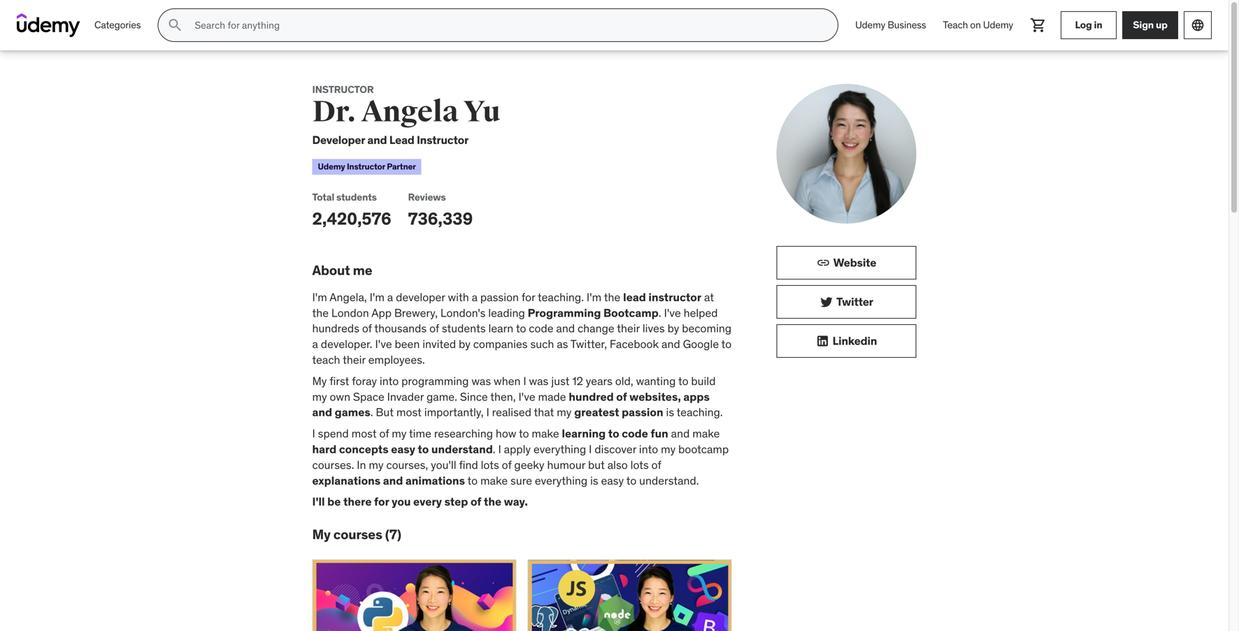 Task type: vqa. For each thing, say whether or not it's contained in the screenshot.
Software
no



Task type: describe. For each thing, give the bounding box(es) containing it.
and inside hundred of websites, apps and games
[[312, 406, 332, 420]]

of up the invited
[[430, 322, 439, 336]]

website link
[[777, 246, 917, 280]]

2 lots from the left
[[631, 458, 649, 473]]

12
[[573, 374, 584, 389]]

how
[[496, 427, 517, 441]]

of down app
[[362, 322, 372, 336]]

i'm angela, i'm a developer with a passion for teaching. i'm the lead instructor
[[312, 290, 702, 305]]

1 horizontal spatial for
[[522, 290, 536, 305]]

apply
[[504, 443, 531, 457]]

developer
[[312, 133, 365, 147]]

realised
[[492, 406, 532, 420]]

at
[[705, 290, 715, 305]]

1 vertical spatial their
[[343, 353, 366, 367]]

time
[[409, 427, 432, 441]]

my for my first foray into programming was when i was just 12 years old, wanting to build my own space invader game. since then, i've made
[[312, 374, 327, 389]]

as
[[557, 337, 569, 352]]

2 horizontal spatial a
[[472, 290, 478, 305]]

students inside the total students 2,420,576
[[337, 191, 377, 204]]

programming bootcamp
[[528, 306, 659, 320]]

such
[[531, 337, 554, 352]]

to up 'apply'
[[519, 427, 529, 441]]

i inside my first foray into programming was when i was just 12 years old, wanting to build my own space invader game. since then, i've made
[[524, 374, 527, 389]]

2 was from the left
[[529, 374, 549, 389]]

submit search image
[[167, 17, 184, 34]]

my down the fun
[[661, 443, 676, 457]]

change
[[578, 322, 615, 336]]

hundred of websites, apps and games
[[312, 390, 710, 420]]

there
[[344, 495, 372, 510]]

i've inside my first foray into programming was when i was just 12 years old, wanting to build my own space invader game. since then, i've made
[[519, 390, 536, 404]]

log in
[[1076, 19, 1103, 31]]

explanations
[[312, 474, 381, 488]]

but
[[376, 406, 394, 420]]

2 vertical spatial instructor
[[347, 161, 385, 172]]

small image
[[816, 334, 830, 348]]

twitter
[[837, 295, 874, 309]]

google
[[683, 337, 719, 352]]

games
[[335, 406, 371, 420]]

(7)
[[385, 527, 402, 543]]

employees.
[[369, 353, 425, 367]]

easy inside i spend most of my time researching how to make learning to code fun and make hard concepts easy to understand
[[391, 443, 416, 457]]

developer.
[[321, 337, 373, 352]]

dr.
[[312, 94, 356, 130]]

0 vertical spatial the
[[604, 290, 621, 305]]

sign up
[[1134, 19, 1168, 31]]

1 vertical spatial instructor
[[417, 133, 469, 147]]

make inside . i apply everything i discover into my bootcamp courses. in my courses, you'll find lots of geeky humour but also lots of explanations and animations to make sure everything is easy to understand.
[[481, 474, 508, 488]]

foray
[[352, 374, 377, 389]]

and down lives
[[662, 337, 681, 352]]

partner
[[387, 161, 416, 172]]

and inside . i apply everything i discover into my bootcamp courses. in my courses, you'll find lots of geeky humour but also lots of explanations and animations to make sure everything is easy to understand.
[[383, 474, 403, 488]]

to right learn
[[516, 322, 527, 336]]

apps
[[684, 390, 710, 404]]

find
[[459, 458, 478, 473]]

into inside my first foray into programming was when i was just 12 years old, wanting to build my own space invader game. since then, i've made
[[380, 374, 399, 389]]

students inside . i've helped hundreds of thousands of students learn to code and change their lives by becoming a developer. i've been invited by companies such as twitter, facebook and google to teach their employees.
[[442, 322, 486, 336]]

1 horizontal spatial a
[[388, 290, 393, 305]]

when
[[494, 374, 521, 389]]

udemy for udemy instructor partner
[[318, 161, 345, 172]]

udemy for udemy business
[[856, 19, 886, 31]]

0 vertical spatial passion
[[481, 290, 519, 305]]

my down made
[[557, 406, 572, 420]]

app
[[372, 306, 392, 320]]

sign up link
[[1123, 11, 1179, 39]]

udemy business link
[[847, 8, 935, 42]]

angela
[[361, 94, 459, 130]]

sign
[[1134, 19, 1155, 31]]

. for i
[[493, 443, 496, 457]]

about me
[[312, 262, 373, 279]]

spend
[[318, 427, 349, 441]]

in
[[357, 458, 366, 473]]

lead
[[390, 133, 415, 147]]

hundred
[[569, 390, 614, 404]]

2,420,576
[[312, 208, 392, 229]]

i inside i spend most of my time researching how to make learning to code fun and make hard concepts easy to understand
[[312, 427, 315, 441]]

to up discover
[[609, 427, 620, 441]]

be
[[328, 495, 341, 510]]

code inside . i've helped hundreds of thousands of students learn to code and change their lives by becoming a developer. i've been invited by companies such as twitter, facebook and google to teach their employees.
[[529, 322, 554, 336]]

udemy business
[[856, 19, 927, 31]]

space
[[353, 390, 385, 404]]

fun
[[651, 427, 669, 441]]

2 vertical spatial the
[[484, 495, 502, 510]]

i'll
[[312, 495, 325, 510]]

courses,
[[387, 458, 428, 473]]

0 vertical spatial everything
[[534, 443, 587, 457]]

and inside instructor dr. angela yu developer and lead instructor
[[368, 133, 387, 147]]

game.
[[427, 390, 458, 404]]

helped
[[684, 306, 718, 320]]

wanting
[[636, 374, 676, 389]]

at the london app brewery, london's leading
[[312, 290, 715, 320]]

courses
[[334, 527, 383, 543]]

twitter,
[[571, 337, 607, 352]]

me
[[353, 262, 373, 279]]

that
[[534, 406, 554, 420]]

learning
[[562, 427, 606, 441]]

Search for anything text field
[[192, 13, 822, 37]]

animations
[[406, 474, 465, 488]]

code inside i spend most of my time researching how to make learning to code fun and make hard concepts easy to understand
[[622, 427, 649, 441]]

humour
[[548, 458, 586, 473]]

london's
[[441, 306, 486, 320]]

been
[[395, 337, 420, 352]]

just
[[552, 374, 570, 389]]

1 vertical spatial teaching.
[[677, 406, 723, 420]]

up
[[1157, 19, 1168, 31]]

own
[[330, 390, 351, 404]]

and down programming
[[557, 322, 575, 336]]

1 vertical spatial i've
[[375, 337, 392, 352]]

1 vertical spatial for
[[374, 495, 389, 510]]

to inside my first foray into programming was when i was just 12 years old, wanting to build my own space invader game. since then, i've made
[[679, 374, 689, 389]]

teach
[[944, 19, 969, 31]]

linkedin link
[[777, 325, 917, 358]]

programming
[[528, 306, 601, 320]]

websites,
[[630, 390, 681, 404]]

. but most importantly, i realised that my greatest passion is teaching.
[[371, 406, 723, 420]]

companies
[[474, 337, 528, 352]]

since
[[460, 390, 488, 404]]

into inside . i apply everything i discover into my bootcamp courses. in my courses, you'll find lots of geeky humour but also lots of explanations and animations to make sure everything is easy to understand.
[[640, 443, 659, 457]]

small image for twitter
[[820, 295, 834, 309]]

i down since
[[487, 406, 490, 420]]

categories
[[94, 19, 141, 31]]

geeky
[[515, 458, 545, 473]]

. for but
[[371, 406, 373, 420]]

my first foray into programming was when i was just 12 years old, wanting to build my own space invader game. since then, i've made
[[312, 374, 716, 404]]



Task type: locate. For each thing, give the bounding box(es) containing it.
small image left 'twitter'
[[820, 295, 834, 309]]

2 i'm from the left
[[370, 290, 385, 305]]

by right the invited
[[459, 337, 471, 352]]

0 horizontal spatial make
[[481, 474, 508, 488]]

code up such
[[529, 322, 554, 336]]

udemy down developer
[[318, 161, 345, 172]]

0 vertical spatial i've
[[664, 306, 681, 320]]

. i've helped hundreds of thousands of students learn to code and change their lives by becoming a developer. i've been invited by companies such as twitter, facebook and google to teach their employees.
[[312, 306, 732, 367]]

and down "courses,"
[[383, 474, 403, 488]]

becoming
[[682, 322, 732, 336]]

0 horizontal spatial by
[[459, 337, 471, 352]]

students up the 2,420,576 at the left top of page
[[337, 191, 377, 204]]

i up "hard"
[[312, 427, 315, 441]]

2 horizontal spatial the
[[604, 290, 621, 305]]

a right with
[[472, 290, 478, 305]]

teaching. up programming
[[538, 290, 584, 305]]

0 horizontal spatial a
[[312, 337, 318, 352]]

my down the i'll
[[312, 527, 331, 543]]

was
[[472, 374, 491, 389], [529, 374, 549, 389]]

1 horizontal spatial their
[[617, 322, 640, 336]]

in
[[1095, 19, 1103, 31]]

lots
[[481, 458, 499, 473], [631, 458, 649, 473]]

to down find
[[468, 474, 478, 488]]

of down 'apply'
[[502, 458, 512, 473]]

1 vertical spatial most
[[352, 427, 377, 441]]

instructor left the partner
[[347, 161, 385, 172]]

. inside . i've helped hundreds of thousands of students learn to code and change their lives by becoming a developer. i've been invited by companies such as twitter, facebook and google to teach their employees.
[[659, 306, 662, 320]]

i down "how"
[[499, 443, 502, 457]]

twitter link
[[777, 286, 917, 319]]

easy up "courses,"
[[391, 443, 416, 457]]

is inside . i apply everything i discover into my bootcamp courses. in my courses, you'll find lots of geeky humour but also lots of explanations and animations to make sure everything is easy to understand.
[[591, 474, 599, 488]]

by
[[668, 322, 680, 336], [459, 337, 471, 352]]

1 horizontal spatial passion
[[622, 406, 664, 420]]

of up understand.
[[652, 458, 662, 473]]

the left way.
[[484, 495, 502, 510]]

1 horizontal spatial udemy
[[856, 19, 886, 31]]

instructor
[[649, 290, 702, 305]]

their down developer.
[[343, 353, 366, 367]]

into down employees. on the bottom left
[[380, 374, 399, 389]]

1 horizontal spatial students
[[442, 322, 486, 336]]

my left first
[[312, 374, 327, 389]]

understand
[[432, 443, 493, 457]]

instructor right the lead
[[417, 133, 469, 147]]

the
[[604, 290, 621, 305], [312, 306, 329, 320], [484, 495, 502, 510]]

i've down instructor
[[664, 306, 681, 320]]

the up hundreds
[[312, 306, 329, 320]]

1 vertical spatial students
[[442, 322, 486, 336]]

lots right the also
[[631, 458, 649, 473]]

0 vertical spatial easy
[[391, 443, 416, 457]]

of down but
[[380, 427, 389, 441]]

bootcamp
[[604, 306, 659, 320]]

for up leading
[[522, 290, 536, 305]]

facebook
[[610, 337, 659, 352]]

1 horizontal spatial code
[[622, 427, 649, 441]]

1 horizontal spatial lots
[[631, 458, 649, 473]]

1 vertical spatial .
[[371, 406, 373, 420]]

i'm left angela, on the left of the page
[[312, 290, 327, 305]]

. left 'apply'
[[493, 443, 496, 457]]

easy
[[391, 443, 416, 457], [602, 474, 624, 488]]

1 vertical spatial easy
[[602, 474, 624, 488]]

years
[[586, 374, 613, 389]]

udemy image
[[17, 13, 80, 37]]

0 horizontal spatial .
[[371, 406, 373, 420]]

easy inside . i apply everything i discover into my bootcamp courses. in my courses, you'll find lots of geeky humour but also lots of explanations and animations to make sure everything is easy to understand.
[[602, 474, 624, 488]]

my inside my first foray into programming was when i was just 12 years old, wanting to build my own space invader game. since then, i've made
[[312, 390, 327, 404]]

. up lives
[[659, 306, 662, 320]]

2 horizontal spatial i'm
[[587, 290, 602, 305]]

1 was from the left
[[472, 374, 491, 389]]

log
[[1076, 19, 1093, 31]]

the left lead
[[604, 290, 621, 305]]

i'm up programming bootcamp
[[587, 290, 602, 305]]

0 horizontal spatial code
[[529, 322, 554, 336]]

2 horizontal spatial .
[[659, 306, 662, 320]]

hard
[[312, 443, 337, 457]]

i'm up app
[[370, 290, 385, 305]]

0 horizontal spatial for
[[374, 495, 389, 510]]

. for i've
[[659, 306, 662, 320]]

my
[[312, 374, 327, 389], [312, 527, 331, 543]]

invader
[[387, 390, 424, 404]]

my left "own" in the left bottom of the page
[[312, 390, 327, 404]]

my for my courses (7)
[[312, 527, 331, 543]]

0 horizontal spatial i'm
[[312, 290, 327, 305]]

0 vertical spatial my
[[312, 374, 327, 389]]

0 vertical spatial most
[[397, 406, 422, 420]]

1 vertical spatial everything
[[535, 474, 588, 488]]

1 horizontal spatial teaching.
[[677, 406, 723, 420]]

0 horizontal spatial the
[[312, 306, 329, 320]]

i right when on the bottom of the page
[[524, 374, 527, 389]]

0 horizontal spatial i've
[[375, 337, 392, 352]]

0 horizontal spatial into
[[380, 374, 399, 389]]

1 horizontal spatial i'm
[[370, 290, 385, 305]]

0 horizontal spatial teaching.
[[538, 290, 584, 305]]

0 vertical spatial instructor
[[312, 83, 374, 96]]

teaching.
[[538, 290, 584, 305], [677, 406, 723, 420]]

lead
[[624, 290, 646, 305]]

0 horizontal spatial lots
[[481, 458, 499, 473]]

passion
[[481, 290, 519, 305], [622, 406, 664, 420]]

3 i'm from the left
[[587, 290, 602, 305]]

you
[[392, 495, 411, 510]]

. i apply everything i discover into my bootcamp courses. in my courses, you'll find lots of geeky humour but also lots of explanations and animations to make sure everything is easy to understand.
[[312, 443, 729, 488]]

teaching. down apps
[[677, 406, 723, 420]]

1 horizontal spatial the
[[484, 495, 502, 510]]

learn
[[489, 322, 514, 336]]

small image
[[817, 256, 831, 270], [820, 295, 834, 309]]

students
[[337, 191, 377, 204], [442, 322, 486, 336]]

shopping cart with 0 items image
[[1031, 17, 1048, 34]]

0 vertical spatial code
[[529, 322, 554, 336]]

my left time
[[392, 427, 407, 441]]

0 vertical spatial teaching.
[[538, 290, 584, 305]]

a up app
[[388, 290, 393, 305]]

and inside i spend most of my time researching how to make learning to code fun and make hard concepts easy to understand
[[672, 427, 690, 441]]

2 vertical spatial .
[[493, 443, 496, 457]]

small image inside twitter link
[[820, 295, 834, 309]]

1 horizontal spatial was
[[529, 374, 549, 389]]

choose a language image
[[1192, 18, 1206, 32]]

most up concepts
[[352, 427, 377, 441]]

make up the bootcamp
[[693, 427, 720, 441]]

2 horizontal spatial i've
[[664, 306, 681, 320]]

of inside i spend most of my time researching how to make learning to code fun and make hard concepts easy to understand
[[380, 427, 389, 441]]

a inside . i've helped hundreds of thousands of students learn to code and change their lives by becoming a developer. i've been invited by companies such as twitter, facebook and google to teach their employees.
[[312, 337, 318, 352]]

. left but
[[371, 406, 373, 420]]

1 vertical spatial code
[[622, 427, 649, 441]]

by right lives
[[668, 322, 680, 336]]

students down london's
[[442, 322, 486, 336]]

0 vertical spatial their
[[617, 322, 640, 336]]

i'll be there for you every step of the way.
[[312, 495, 528, 510]]

for left you
[[374, 495, 389, 510]]

1 horizontal spatial into
[[640, 443, 659, 457]]

angela,
[[330, 290, 367, 305]]

udemy right on
[[984, 19, 1014, 31]]

then,
[[491, 390, 516, 404]]

small image left the website
[[817, 256, 831, 270]]

0 vertical spatial is
[[667, 406, 675, 420]]

small image inside website link
[[817, 256, 831, 270]]

for
[[522, 290, 536, 305], [374, 495, 389, 510]]

everything
[[534, 443, 587, 457], [535, 474, 588, 488]]

is down websites,
[[667, 406, 675, 420]]

0 horizontal spatial easy
[[391, 443, 416, 457]]

2 horizontal spatial make
[[693, 427, 720, 441]]

leading
[[489, 306, 525, 320]]

log in link
[[1062, 11, 1118, 39]]

1 vertical spatial is
[[591, 474, 599, 488]]

1 vertical spatial the
[[312, 306, 329, 320]]

into down the fun
[[640, 443, 659, 457]]

passion up leading
[[481, 290, 519, 305]]

1 my from the top
[[312, 374, 327, 389]]

their down bootcamp
[[617, 322, 640, 336]]

lots right find
[[481, 458, 499, 473]]

1 vertical spatial by
[[459, 337, 471, 352]]

everything down humour
[[535, 474, 588, 488]]

0 vertical spatial .
[[659, 306, 662, 320]]

0 vertical spatial by
[[668, 322, 680, 336]]

most for spend
[[352, 427, 377, 441]]

was up since
[[472, 374, 491, 389]]

lives
[[643, 322, 665, 336]]

my right in
[[369, 458, 384, 473]]

736,339
[[408, 208, 473, 229]]

2 my from the top
[[312, 527, 331, 543]]

most inside i spend most of my time researching how to make learning to code fun and make hard concepts easy to understand
[[352, 427, 377, 441]]

greatest
[[575, 406, 620, 420]]

total
[[312, 191, 335, 204]]

my inside my first foray into programming was when i was just 12 years old, wanting to build my own space invader game. since then, i've made
[[312, 374, 327, 389]]

total students 2,420,576
[[312, 191, 392, 229]]

1 vertical spatial into
[[640, 443, 659, 457]]

i up but
[[589, 443, 592, 457]]

importantly,
[[425, 406, 484, 420]]

most for but
[[397, 406, 422, 420]]

1 horizontal spatial make
[[532, 427, 560, 441]]

made
[[538, 390, 567, 404]]

0 vertical spatial students
[[337, 191, 377, 204]]

website
[[834, 256, 877, 270]]

most down invader
[[397, 406, 422, 420]]

and right the fun
[[672, 427, 690, 441]]

1 vertical spatial small image
[[820, 295, 834, 309]]

researching
[[434, 427, 493, 441]]

code
[[529, 322, 554, 336], [622, 427, 649, 441]]

1 lots from the left
[[481, 458, 499, 473]]

dr. angela yu image
[[777, 84, 917, 224]]

way.
[[504, 495, 528, 510]]

and left the lead
[[368, 133, 387, 147]]

0 horizontal spatial is
[[591, 474, 599, 488]]

0 vertical spatial for
[[522, 290, 536, 305]]

teach
[[312, 353, 340, 367]]

easy down the also
[[602, 474, 624, 488]]

reviews 736,339
[[408, 191, 473, 229]]

1 horizontal spatial .
[[493, 443, 496, 457]]

to
[[516, 322, 527, 336], [722, 337, 732, 352], [679, 374, 689, 389], [519, 427, 529, 441], [609, 427, 620, 441], [418, 443, 429, 457], [468, 474, 478, 488], [627, 474, 637, 488]]

passion down websites,
[[622, 406, 664, 420]]

every
[[414, 495, 442, 510]]

1 horizontal spatial most
[[397, 406, 422, 420]]

udemy instructor partner
[[318, 161, 416, 172]]

udemy left business
[[856, 19, 886, 31]]

0 vertical spatial into
[[380, 374, 399, 389]]

everything up humour
[[534, 443, 587, 457]]

discover
[[595, 443, 637, 457]]

make left sure
[[481, 474, 508, 488]]

0 horizontal spatial udemy
[[318, 161, 345, 172]]

0 horizontal spatial students
[[337, 191, 377, 204]]

was up made
[[529, 374, 549, 389]]

to down the also
[[627, 474, 637, 488]]

invited
[[423, 337, 456, 352]]

1 vertical spatial passion
[[622, 406, 664, 420]]

1 horizontal spatial easy
[[602, 474, 624, 488]]

0 horizontal spatial most
[[352, 427, 377, 441]]

1 horizontal spatial by
[[668, 322, 680, 336]]

instructor
[[312, 83, 374, 96], [417, 133, 469, 147], [347, 161, 385, 172]]

2 vertical spatial i've
[[519, 390, 536, 404]]

my
[[312, 390, 327, 404], [557, 406, 572, 420], [392, 427, 407, 441], [661, 443, 676, 457], [369, 458, 384, 473]]

the inside at the london app brewery, london's leading
[[312, 306, 329, 320]]

you'll
[[431, 458, 457, 473]]

2 horizontal spatial udemy
[[984, 19, 1014, 31]]

.
[[659, 306, 662, 320], [371, 406, 373, 420], [493, 443, 496, 457]]

of inside hundred of websites, apps and games
[[617, 390, 627, 404]]

to down time
[[418, 443, 429, 457]]

0 horizontal spatial was
[[472, 374, 491, 389]]

instructor up developer
[[312, 83, 374, 96]]

1 i'm from the left
[[312, 290, 327, 305]]

. inside . i apply everything i discover into my bootcamp courses. in my courses, you'll find lots of geeky humour but also lots of explanations and animations to make sure everything is easy to understand.
[[493, 443, 496, 457]]

hundreds
[[312, 322, 360, 336]]

to down becoming
[[722, 337, 732, 352]]

reviews
[[408, 191, 446, 204]]

concepts
[[339, 443, 389, 457]]

of down old,
[[617, 390, 627, 404]]

linkedin
[[833, 334, 878, 348]]

i've up realised
[[519, 390, 536, 404]]

my inside i spend most of my time researching how to make learning to code fun and make hard concepts easy to understand
[[392, 427, 407, 441]]

of right step
[[471, 495, 482, 510]]

0 horizontal spatial their
[[343, 353, 366, 367]]

understand.
[[640, 474, 699, 488]]

london
[[332, 306, 369, 320]]

0 horizontal spatial passion
[[481, 290, 519, 305]]

1 horizontal spatial is
[[667, 406, 675, 420]]

1 vertical spatial my
[[312, 527, 331, 543]]

brewery,
[[395, 306, 438, 320]]

but
[[588, 458, 605, 473]]

0 vertical spatial small image
[[817, 256, 831, 270]]

and down "own" in the left bottom of the page
[[312, 406, 332, 420]]

with
[[448, 290, 469, 305]]

bootcamp
[[679, 443, 729, 457]]

make down '. but most importantly, i realised that my greatest passion is teaching.'
[[532, 427, 560, 441]]

code left the fun
[[622, 427, 649, 441]]

1 horizontal spatial i've
[[519, 390, 536, 404]]

a up teach
[[312, 337, 318, 352]]

is down but
[[591, 474, 599, 488]]

i've up employees. on the bottom left
[[375, 337, 392, 352]]

business
[[888, 19, 927, 31]]

to left build
[[679, 374, 689, 389]]

small image for website
[[817, 256, 831, 270]]



